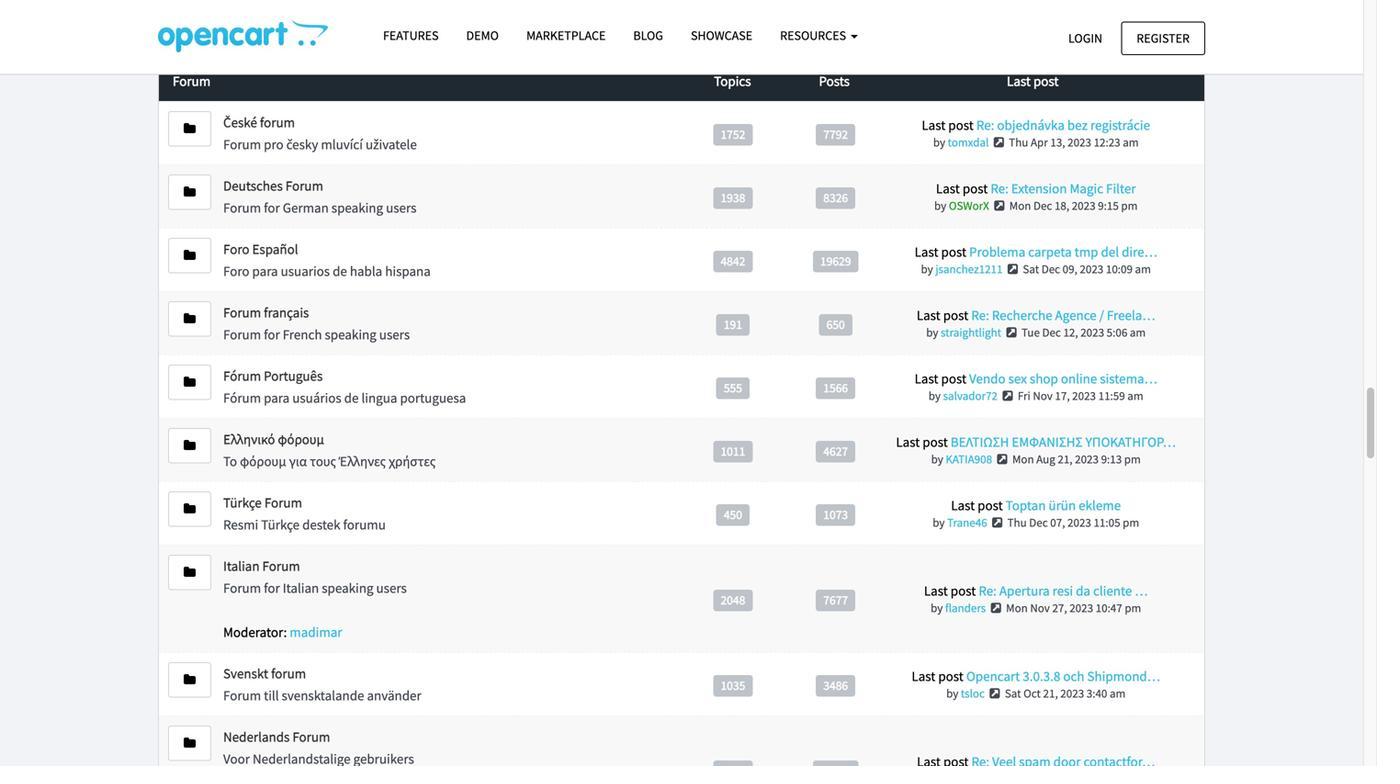 Task type: describe. For each thing, give the bounding box(es) containing it.
salvador72
[[943, 388, 998, 403]]

post for last post
[[1034, 72, 1059, 90]]

view the latest post image for vendo sex shop online sistema…
[[1000, 390, 1016, 402]]

resmi
[[223, 516, 258, 533]]

4627
[[824, 443, 848, 459]]

salvador72 link
[[943, 388, 998, 403]]

italian forum image
[[184, 566, 196, 579]]

blog link
[[620, 19, 677, 52]]

mon dec 18, 2023 9:15 pm
[[1010, 198, 1138, 213]]

mluvící
[[321, 135, 363, 153]]

forum left français
[[223, 304, 261, 321]]

by tomxdal
[[934, 135, 989, 150]]

foro español link
[[223, 240, 298, 258]]

login
[[1069, 30, 1103, 46]]

madimar
[[290, 623, 342, 641]]

view the latest post image for problema
[[1005, 263, 1021, 275]]

toptan
[[1006, 497, 1046, 514]]

pm for toptan ürün ekleme
[[1123, 515, 1140, 530]]

straightlight
[[941, 325, 1002, 340]]

view the latest post image for toptan ürün ekleme
[[990, 517, 1005, 529]]

10:47
[[1096, 600, 1123, 616]]

dec for extension
[[1034, 198, 1053, 213]]

nederlands
[[223, 728, 290, 746]]

post for last post re: recherche agence / freela…
[[944, 306, 969, 324]]

madimar link
[[290, 623, 342, 641]]

fórum português image
[[184, 376, 196, 389]]

dire…
[[1122, 243, 1158, 260]]

české forum image
[[184, 122, 196, 135]]

mon for extension
[[1010, 198, 1031, 213]]

by for last post opencart 3.0.3.8 och shipmond…
[[947, 686, 959, 701]]

opencart
[[967, 668, 1020, 685]]

last for last post re: objednávka bez registrácie
[[922, 116, 946, 134]]

3:40
[[1087, 686, 1108, 701]]

problema
[[970, 243, 1026, 260]]

freela…
[[1107, 306, 1156, 324]]

2023 for och
[[1061, 686, 1085, 701]]

2023 for shop
[[1073, 388, 1096, 403]]

fórum português link
[[223, 367, 323, 385]]

2023 for resi
[[1070, 600, 1094, 616]]

forum up german
[[286, 177, 323, 194]]

9:15
[[1098, 198, 1119, 213]]

21, for 3.0.3.8
[[1044, 686, 1058, 701]]

last for last post re: apertura resi da cliente …
[[924, 582, 948, 600]]

1011
[[721, 443, 746, 459]]

recherche
[[992, 306, 1053, 324]]

resources
[[780, 27, 849, 44]]

deutsches forum forum for german speaking users
[[223, 177, 417, 216]]

thu for toptan
[[1008, 515, 1027, 530]]

portuguesa
[[400, 389, 466, 407]]

3.0.3.8
[[1023, 668, 1061, 685]]

registrácie
[[1091, 116, 1151, 134]]

2023 for magic
[[1072, 198, 1096, 213]]

pm for re: extension magic filter
[[1122, 198, 1138, 213]]

forum up the české forum icon at top
[[173, 72, 211, 90]]

by for last post vendo sex shop online sistema…
[[929, 388, 941, 403]]

2 fórum from the top
[[223, 389, 261, 407]]

post for last post opencart 3.0.3.8 och shipmond…
[[939, 668, 964, 685]]

forum inside türkçe forum resmi türkçe destek forumu
[[265, 494, 302, 511]]

έλληνες
[[339, 453, 386, 470]]

view the latest post image for βελτιωση
[[995, 453, 1010, 465]]

deutsches forum link
[[223, 177, 323, 194]]

speaking for italian
[[322, 579, 374, 597]]

posts
[[819, 72, 850, 90]]

deutsches forum image
[[184, 186, 196, 198]]

extensions link
[[293, 5, 378, 23]]

extensions
[[311, 5, 378, 23]]

file o image
[[293, 7, 311, 21]]

post for last post problema carpeta tmp del dire…
[[942, 243, 967, 260]]

problema carpeta tmp del dire… link
[[970, 243, 1158, 260]]

türkçe forum image
[[184, 503, 196, 515]]

by flanders
[[931, 600, 986, 616]]

fórum português fórum para usuários de lingua portuguesa
[[223, 367, 466, 407]]

extension
[[1012, 180, 1067, 197]]

13,
[[1051, 135, 1066, 150]]

by for last post problema carpeta tmp del dire…
[[921, 261, 933, 277]]

ελληνικό φόρουμ το φόρουμ για τους έλληνες χρήστες
[[223, 430, 436, 470]]

post for last post re: objednávka bez registrácie
[[949, 116, 974, 134]]

by katia908
[[932, 452, 993, 467]]

och
[[1064, 668, 1085, 685]]

para for foro
[[252, 262, 278, 280]]

speaking for german
[[332, 199, 383, 216]]

view the latest post image for re: extension magic filter
[[992, 200, 1007, 212]]

trane46
[[948, 515, 988, 530]]

post for last post re: extension magic filter
[[963, 180, 988, 197]]

ekleme
[[1079, 497, 1121, 514]]

jsanchez1211
[[936, 261, 1003, 277]]

post for last post vendo sex shop online sistema…
[[942, 370, 967, 387]]

sat oct 21, 2023 3:40 am
[[1005, 686, 1126, 701]]

forum down deutsches
[[223, 199, 261, 216]]

marketplace
[[527, 27, 606, 44]]

osworx link
[[949, 198, 990, 213]]

am for re: objednávka bez registrácie
[[1123, 135, 1139, 150]]

português
[[264, 367, 323, 385]]

2023 for ekleme
[[1068, 515, 1092, 530]]

tue
[[1022, 325, 1040, 340]]

shipmond…
[[1088, 668, 1161, 685]]

7792
[[824, 126, 848, 142]]

italian forum forum for italian speaking users
[[223, 557, 407, 597]]

de for usuários
[[344, 389, 359, 407]]

mon for εμφανισης
[[1013, 452, 1034, 467]]

mon nov 27, 2023 10:47 pm
[[1006, 600, 1142, 616]]

τους
[[310, 453, 336, 470]]

trane46 link
[[948, 515, 988, 530]]

re: apertura resi da cliente … link
[[979, 582, 1148, 600]]

2023 for agence
[[1081, 325, 1105, 340]]

features
[[383, 27, 439, 44]]

1752
[[721, 126, 746, 142]]

destek
[[302, 516, 341, 533]]

usuários
[[292, 389, 342, 407]]

nov for resi
[[1031, 600, 1050, 616]]

last for last post problema carpeta tmp del dire…
[[915, 243, 939, 260]]

view the latest post image for re: objednávka bez registrácie
[[992, 136, 1007, 148]]

české forum forum pro česky mluvící uživatele
[[223, 113, 417, 153]]

for for french
[[264, 326, 280, 343]]

1 horizontal spatial italian
[[283, 579, 319, 597]]

forum down forum français link
[[223, 326, 261, 343]]

české
[[223, 113, 257, 131]]

ürün
[[1049, 497, 1076, 514]]

forum français link
[[223, 304, 309, 321]]

2023 for bez
[[1068, 135, 1092, 150]]

marketplace link
[[513, 19, 620, 52]]

sex
[[1009, 370, 1027, 387]]

apr
[[1031, 135, 1048, 150]]

450
[[724, 507, 743, 522]]

moderator:
[[223, 623, 287, 641]]

fri nov 17, 2023 11:59 am
[[1018, 388, 1144, 403]]

0 vertical spatial φόρουμ
[[278, 430, 324, 448]]

last for last post
[[1007, 72, 1031, 90]]

1 foro from the top
[[223, 240, 250, 258]]

tomxdal link
[[948, 135, 989, 150]]

forum down svensktalande
[[293, 728, 330, 746]]

online
[[1061, 370, 1098, 387]]

shop
[[1030, 370, 1059, 387]]

555
[[724, 380, 743, 396]]

mon aug 21, 2023 9:13 pm
[[1013, 452, 1141, 467]]

last post re: extension magic filter
[[936, 180, 1136, 197]]

by for last post toptan ürün ekleme
[[933, 515, 945, 530]]

for for italian
[[264, 579, 280, 597]]

forum français forum for french speaking users
[[223, 304, 410, 343]]



Task type: vqa. For each thing, say whether or not it's contained in the screenshot.


Task type: locate. For each thing, give the bounding box(es) containing it.
0 vertical spatial speaking
[[332, 199, 383, 216]]

1 vertical spatial users
[[379, 326, 410, 343]]

2023 left the '9:13'
[[1075, 452, 1099, 467]]

flanders
[[946, 600, 986, 616]]

türkçe
[[223, 494, 262, 511], [261, 516, 300, 533]]

foro down foro español link
[[223, 262, 250, 280]]

2 vertical spatial view the latest post image
[[995, 453, 1010, 465]]

0 vertical spatial de
[[333, 262, 347, 280]]

dec for carpeta
[[1042, 261, 1061, 277]]

türkçe up 'resmi'
[[223, 494, 262, 511]]

re: recherche agence / freela… link
[[972, 306, 1156, 324]]

svenskt forum image
[[184, 674, 196, 686]]

view the latest post image for re: apertura resi da cliente …
[[989, 602, 1004, 614]]

post up the by salvador72
[[942, 370, 967, 387]]

post for last post toptan ürün ekleme
[[978, 497, 1003, 514]]

am down sistema… on the right of page
[[1128, 388, 1144, 403]]

by left trane46 link
[[933, 515, 945, 530]]

dec left 12,
[[1043, 325, 1061, 340]]

last for last post re: extension magic filter
[[936, 180, 960, 197]]

speaking inside italian forum forum for italian speaking users
[[322, 579, 374, 597]]

last up objednávka
[[1007, 72, 1031, 90]]

nederlands forum image
[[184, 737, 196, 750]]

view the latest post image right osworx
[[992, 200, 1007, 212]]

am for problema carpeta tmp del dire…
[[1135, 261, 1151, 277]]

habla
[[350, 262, 383, 280]]

1 for from the top
[[264, 199, 280, 216]]

φόρουμ down ελληνικό φόρουμ link
[[240, 453, 286, 470]]

last up the by straightlight
[[917, 306, 941, 324]]

last for last post re: recherche agence / freela…
[[917, 306, 941, 324]]

last for last post βελτιωση εμφανισης υποκατηγορ…
[[896, 433, 920, 451]]

for inside deutsches forum forum for german speaking users
[[264, 199, 280, 216]]

am down registrácie
[[1123, 135, 1139, 150]]

last
[[1007, 72, 1031, 90], [922, 116, 946, 134], [936, 180, 960, 197], [915, 243, 939, 260], [917, 306, 941, 324], [915, 370, 939, 387], [896, 433, 920, 451], [951, 497, 975, 514], [924, 582, 948, 600], [912, 668, 936, 685]]

forum up pro
[[260, 113, 295, 131]]

fórum left português
[[223, 367, 261, 385]]

italian down italian forum link in the bottom of the page
[[283, 579, 319, 597]]

0 vertical spatial users
[[386, 199, 417, 216]]

users for forum for german speaking users
[[386, 199, 417, 216]]

tsloc
[[961, 686, 985, 701]]

0 vertical spatial nov
[[1033, 388, 1053, 403]]

0 vertical spatial for
[[264, 199, 280, 216]]

0 vertical spatial türkçe
[[223, 494, 262, 511]]

by jsanchez1211
[[921, 261, 1003, 277]]

sat for problema
[[1023, 261, 1039, 277]]

1 horizontal spatial sat
[[1023, 261, 1039, 277]]

by salvador72
[[929, 388, 998, 403]]

for down deutsches forum link
[[264, 199, 280, 216]]

mon down "last post βελτιωση εμφανισης υποκατηγορ…"
[[1013, 452, 1034, 467]]

1 vertical spatial nov
[[1031, 600, 1050, 616]]

1 vertical spatial view the latest post image
[[1004, 327, 1020, 339]]

usuarios
[[281, 262, 330, 280]]

speaking for french
[[325, 326, 377, 343]]

nederlands forum link
[[223, 728, 330, 746]]

pm for re: apertura resi da cliente …
[[1125, 600, 1142, 616]]

3486
[[824, 678, 848, 693]]

forum for česky
[[260, 113, 295, 131]]

french
[[283, 326, 322, 343]]

subforums:
[[223, 5, 290, 23]]

last up by flanders
[[924, 582, 948, 600]]

pm down …
[[1125, 600, 1142, 616]]

am down shipmond…
[[1110, 686, 1126, 701]]

osworx
[[949, 198, 990, 213]]

forum inside české forum forum pro česky mluvící uživatele
[[260, 113, 295, 131]]

view the latest post image
[[1005, 263, 1021, 275], [1004, 327, 1020, 339], [995, 453, 1010, 465]]

2 vertical spatial users
[[376, 579, 407, 597]]

login link
[[1053, 22, 1119, 55]]

sat for opencart
[[1005, 686, 1022, 701]]

post up by jsanchez1211
[[942, 243, 967, 260]]

post up trane46 link
[[978, 497, 1003, 514]]

pro
[[264, 135, 284, 153]]

till
[[264, 687, 279, 704]]

for inside italian forum forum for italian speaking users
[[264, 579, 280, 597]]

/
[[1100, 306, 1105, 324]]

users inside the 'forum français forum for french speaking users'
[[379, 326, 410, 343]]

last for last post opencart 3.0.3.8 och shipmond…
[[912, 668, 936, 685]]

re: extension magic filter link
[[991, 180, 1136, 197]]

forum for svensktalande
[[271, 665, 306, 682]]

view the latest post image left "fri"
[[1000, 390, 1016, 402]]

by for last post re: extension magic filter
[[935, 198, 947, 213]]

använder
[[367, 687, 422, 704]]

jsanchez1211 link
[[936, 261, 1003, 277]]

view the latest post image down problema
[[1005, 263, 1021, 275]]

2023 down bez
[[1068, 135, 1092, 150]]

post up the by straightlight
[[944, 306, 969, 324]]

showcase link
[[677, 19, 767, 52]]

view the latest post image down opencart
[[987, 688, 1003, 700]]

users up hispana
[[386, 199, 417, 216]]

de left lingua
[[344, 389, 359, 407]]

1 vertical spatial italian
[[283, 579, 319, 597]]

last for last post vendo sex shop online sistema…
[[915, 370, 939, 387]]

mon down 'apertura'
[[1006, 600, 1028, 616]]

opencart 3.0.3.8 och shipmond… link
[[967, 668, 1161, 685]]

thu down the toptan
[[1008, 515, 1027, 530]]

para inside foro español foro para usuarios de habla hispana
[[252, 262, 278, 280]]

post up osworx link
[[963, 180, 988, 197]]

view the latest post image right tomxdal
[[992, 136, 1007, 148]]

nov down shop
[[1033, 388, 1053, 403]]

last post re: recherche agence / freela…
[[917, 306, 1156, 324]]

türkçe down türkçe forum link
[[261, 516, 300, 533]]

nov for shop
[[1033, 388, 1053, 403]]

users inside deutsches forum forum for german speaking users
[[386, 199, 417, 216]]

last up the by salvador72
[[915, 370, 939, 387]]

lingua
[[362, 389, 397, 407]]

by left osworx
[[935, 198, 947, 213]]

650
[[827, 317, 845, 332]]

forum down türkçe forum resmi türkçe destek forumu
[[262, 557, 300, 575]]

pm right 11:05 at the bottom of page
[[1123, 515, 1140, 530]]

para down foro español link
[[252, 262, 278, 280]]

0 vertical spatial view the latest post image
[[1005, 263, 1021, 275]]

forum français image
[[184, 312, 196, 325]]

de inside fórum português fórum para usuários de lingua portuguesa
[[344, 389, 359, 407]]

thu apr 13, 2023 12:23 am
[[1009, 135, 1139, 150]]

blog
[[634, 27, 663, 44]]

svenskt forum link
[[223, 665, 306, 682]]

re: for re: extension magic filter
[[991, 180, 1009, 197]]

deutsches
[[223, 177, 283, 194]]

para inside fórum português fórum para usuários de lingua portuguesa
[[264, 389, 290, 407]]

para down fórum português link
[[264, 389, 290, 407]]

nov down "last post re: apertura resi da cliente …"
[[1031, 600, 1050, 616]]

post for last post βελτιωση εμφανισης υποκατηγορ…
[[923, 433, 948, 451]]

εμφανισης
[[1012, 433, 1083, 451]]

last up by osworx at the right of the page
[[936, 180, 960, 197]]

re: left extension
[[991, 180, 1009, 197]]

pm down filter in the right of the page
[[1122, 198, 1138, 213]]

view the latest post image for opencart 3.0.3.8 och shipmond…
[[987, 688, 1003, 700]]

re: for re: recherche agence / freela…
[[972, 306, 990, 324]]

post up flanders link
[[951, 582, 976, 600]]

1 vertical spatial sat
[[1005, 686, 1022, 701]]

last for last post toptan ürün ekleme
[[951, 497, 975, 514]]

1 vertical spatial türkçe
[[261, 516, 300, 533]]

view the latest post image
[[992, 136, 1007, 148], [992, 200, 1007, 212], [1000, 390, 1016, 402], [990, 517, 1005, 529], [989, 602, 1004, 614], [987, 688, 1003, 700]]

by for last post βελτιωση εμφανισης υποκατηγορ…
[[932, 452, 944, 467]]

dec down carpeta
[[1042, 261, 1061, 277]]

0 vertical spatial thu
[[1009, 135, 1029, 150]]

by tsloc
[[947, 686, 985, 701]]

0 vertical spatial para
[[252, 262, 278, 280]]

foro español image
[[184, 249, 196, 262]]

tomxdal
[[948, 135, 989, 150]]

21, right oct
[[1044, 686, 1058, 701]]

1 vertical spatial φόρουμ
[[240, 453, 286, 470]]

pm for βελτιωση εμφανισης υποκατηγορ…
[[1125, 452, 1141, 467]]

2023 for υποκατηγορ…
[[1075, 452, 1099, 467]]

view the latest post image down βελτιωση at the bottom right of the page
[[995, 453, 1010, 465]]

0 vertical spatial 21,
[[1058, 452, 1073, 467]]

last post problema carpeta tmp del dire…
[[915, 243, 1158, 260]]

1 vertical spatial 21,
[[1044, 686, 1058, 701]]

2023 for tmp
[[1080, 261, 1104, 277]]

2 vertical spatial for
[[264, 579, 280, 597]]

features link
[[369, 19, 453, 52]]

fórum down fórum português link
[[223, 389, 261, 407]]

am for vendo sex shop online sistema…
[[1128, 388, 1144, 403]]

by left flanders link
[[931, 600, 943, 616]]

post up the by tomxdal
[[949, 116, 974, 134]]

dec for recherche
[[1043, 325, 1061, 340]]

users down hispana
[[379, 326, 410, 343]]

re: up straightlight link
[[972, 306, 990, 324]]

0 vertical spatial italian
[[223, 557, 260, 575]]

for for german
[[264, 199, 280, 216]]

am for re: recherche agence / freela…
[[1130, 325, 1146, 340]]

vendo sex shop online sistema… link
[[970, 370, 1158, 387]]

speaking up madimar
[[322, 579, 374, 597]]

11:59
[[1099, 388, 1126, 403]]

oct
[[1024, 686, 1041, 701]]

am down the freela…
[[1130, 325, 1146, 340]]

2048
[[721, 592, 746, 608]]

re: for re: apertura resi da cliente …
[[979, 582, 997, 600]]

forum down italian forum link in the bottom of the page
[[223, 579, 261, 597]]

para for fórum
[[264, 389, 290, 407]]

ελληνικό φόρουμ image
[[184, 439, 196, 452]]

forum down svenskt
[[223, 687, 261, 704]]

1 vertical spatial speaking
[[325, 326, 377, 343]]

fórum
[[223, 367, 261, 385], [223, 389, 261, 407]]

aug
[[1037, 452, 1056, 467]]

sat down last post problema carpeta tmp del dire…
[[1023, 261, 1039, 277]]

2 vertical spatial mon
[[1006, 600, 1028, 616]]

for inside the 'forum français forum for french speaking users'
[[264, 326, 280, 343]]

sat
[[1023, 261, 1039, 277], [1005, 686, 1022, 701]]

foro español foro para usuarios de habla hispana
[[223, 240, 431, 280]]

for down italian forum link in the bottom of the page
[[264, 579, 280, 597]]

2023 right 07,
[[1068, 515, 1092, 530]]

2 vertical spatial speaking
[[322, 579, 374, 597]]

09,
[[1063, 261, 1078, 277]]

forum up 'till'
[[271, 665, 306, 682]]

0 horizontal spatial sat
[[1005, 686, 1022, 701]]

1 vertical spatial fórum
[[223, 389, 261, 407]]

post up by tsloc
[[939, 668, 964, 685]]

0 horizontal spatial italian
[[223, 557, 260, 575]]

by for last post re: objednávka bez registrácie
[[934, 135, 946, 150]]

post for last post re: apertura resi da cliente …
[[951, 582, 976, 600]]

2023 down och
[[1061, 686, 1085, 701]]

tue dec 12, 2023 5:06 am
[[1022, 325, 1146, 340]]

speaking right french
[[325, 326, 377, 343]]

nederlands forum
[[223, 728, 330, 746]]

2023 down tmp in the top right of the page
[[1080, 261, 1104, 277]]

ελληνικό φόρουμ link
[[223, 430, 324, 448]]

…
[[1135, 582, 1148, 600]]

1 vertical spatial foro
[[223, 262, 250, 280]]

χρήστες
[[389, 453, 436, 470]]

1 vertical spatial para
[[264, 389, 290, 407]]

1035
[[721, 678, 746, 693]]

βελτιωση
[[951, 433, 1009, 451]]

vendo
[[970, 370, 1006, 387]]

2023 down the magic
[[1072, 198, 1096, 213]]

by left jsanchez1211 link
[[921, 261, 933, 277]]

users for forum for french speaking users
[[379, 326, 410, 343]]

post up the by katia908 on the right bottom
[[923, 433, 948, 451]]

2023 down online
[[1073, 388, 1096, 403]]

by left straightlight
[[927, 325, 939, 340]]

by
[[934, 135, 946, 150], [935, 198, 947, 213], [921, 261, 933, 277], [927, 325, 939, 340], [929, 388, 941, 403], [932, 452, 944, 467], [933, 515, 945, 530], [931, 600, 943, 616], [947, 686, 959, 701]]

speaking inside deutsches forum forum for german speaking users
[[332, 199, 383, 216]]

for down forum français link
[[264, 326, 280, 343]]

3 for from the top
[[264, 579, 280, 597]]

de inside foro español foro para usuarios de habla hispana
[[333, 262, 347, 280]]

showcase
[[691, 27, 753, 44]]

5:06
[[1107, 325, 1128, 340]]

βελτιωση εμφανισης υποκατηγορ… link
[[951, 433, 1176, 451]]

by left tsloc
[[947, 686, 959, 701]]

21, for εμφανισης
[[1058, 452, 1073, 467]]

2 foro from the top
[[223, 262, 250, 280]]

by for last post re: recherche agence / freela…
[[927, 325, 939, 340]]

0 vertical spatial sat
[[1023, 261, 1039, 277]]

mon for apertura
[[1006, 600, 1028, 616]]

users inside italian forum forum for italian speaking users
[[376, 579, 407, 597]]

1 vertical spatial forum
[[271, 665, 306, 682]]

resources link
[[767, 19, 872, 52]]

post up 'last post re: objednávka bez registrácie'
[[1034, 72, 1059, 90]]

re: up tomxdal
[[977, 116, 995, 134]]

dec down extension
[[1034, 198, 1053, 213]]

21, down βελτιωση εμφανισης υποκατηγορ… link
[[1058, 452, 1073, 467]]

magic
[[1070, 180, 1104, 197]]

1938
[[721, 190, 746, 205]]

forum inside svenskt forum forum till svensktalande använder
[[223, 687, 261, 704]]

dec down last post toptan ürün ekleme
[[1030, 515, 1048, 530]]

last post re: apertura resi da cliente …
[[924, 582, 1148, 600]]

italian down 'resmi'
[[223, 557, 260, 575]]

2023 down "da" on the bottom right of page
[[1070, 600, 1094, 616]]

re: for re: objednávka bez registrácie
[[977, 116, 995, 134]]

0 vertical spatial forum
[[260, 113, 295, 131]]

by left salvador72 link
[[929, 388, 941, 403]]

forum inside české forum forum pro česky mluvící uživatele
[[223, 135, 261, 153]]

forum inside svenskt forum forum till svensktalande använder
[[271, 665, 306, 682]]

1 vertical spatial de
[[344, 389, 359, 407]]

view the latest post image left tue
[[1004, 327, 1020, 339]]

topics
[[714, 72, 751, 90]]

last post
[[1007, 72, 1059, 90]]

last up the by tomxdal
[[922, 116, 946, 134]]

last up by trane46
[[951, 497, 975, 514]]

resi
[[1053, 582, 1074, 600]]

2 for from the top
[[264, 326, 280, 343]]

last left βελτιωση at the bottom right of the page
[[896, 433, 920, 451]]

2023 down /
[[1081, 325, 1105, 340]]

thu left apr
[[1009, 135, 1029, 150]]

sat left oct
[[1005, 686, 1022, 701]]

0 vertical spatial fórum
[[223, 367, 261, 385]]

am down dire…
[[1135, 261, 1151, 277]]

0 vertical spatial foro
[[223, 240, 250, 258]]

foro left the español
[[223, 240, 250, 258]]

svenskt
[[223, 665, 268, 682]]

0 vertical spatial mon
[[1010, 198, 1031, 213]]

10:09
[[1106, 261, 1133, 277]]

nov
[[1033, 388, 1053, 403], [1031, 600, 1050, 616]]

view the latest post image for re:
[[1004, 327, 1020, 339]]

by for last post re: apertura resi da cliente …
[[931, 600, 943, 616]]

1 fórum from the top
[[223, 367, 261, 385]]

pm down υποκατηγορ…
[[1125, 452, 1141, 467]]

1 vertical spatial mon
[[1013, 452, 1034, 467]]

de for usuarios
[[333, 262, 347, 280]]

forum down české
[[223, 135, 261, 153]]

thu for re:
[[1009, 135, 1029, 150]]

speaking inside the 'forum français forum for french speaking users'
[[325, 326, 377, 343]]

1 vertical spatial for
[[264, 326, 280, 343]]

by left tomxdal
[[934, 135, 946, 150]]

by left katia908
[[932, 452, 944, 467]]

dec for ürün
[[1030, 515, 1048, 530]]

1073
[[824, 507, 848, 522]]

del
[[1101, 243, 1119, 260]]

am for opencart 3.0.3.8 och shipmond…
[[1110, 686, 1126, 701]]

re: up flanders link
[[979, 582, 997, 600]]

1 vertical spatial thu
[[1008, 515, 1027, 530]]

cliente
[[1094, 582, 1132, 600]]

türkçe forum resmi türkçe destek forumu
[[223, 494, 386, 533]]

21,
[[1058, 452, 1073, 467], [1044, 686, 1058, 701]]

last post vendo sex shop online sistema…
[[915, 370, 1158, 387]]

last up by jsanchez1211
[[915, 243, 939, 260]]

sat dec 09, 2023 10:09 am
[[1023, 261, 1151, 277]]



